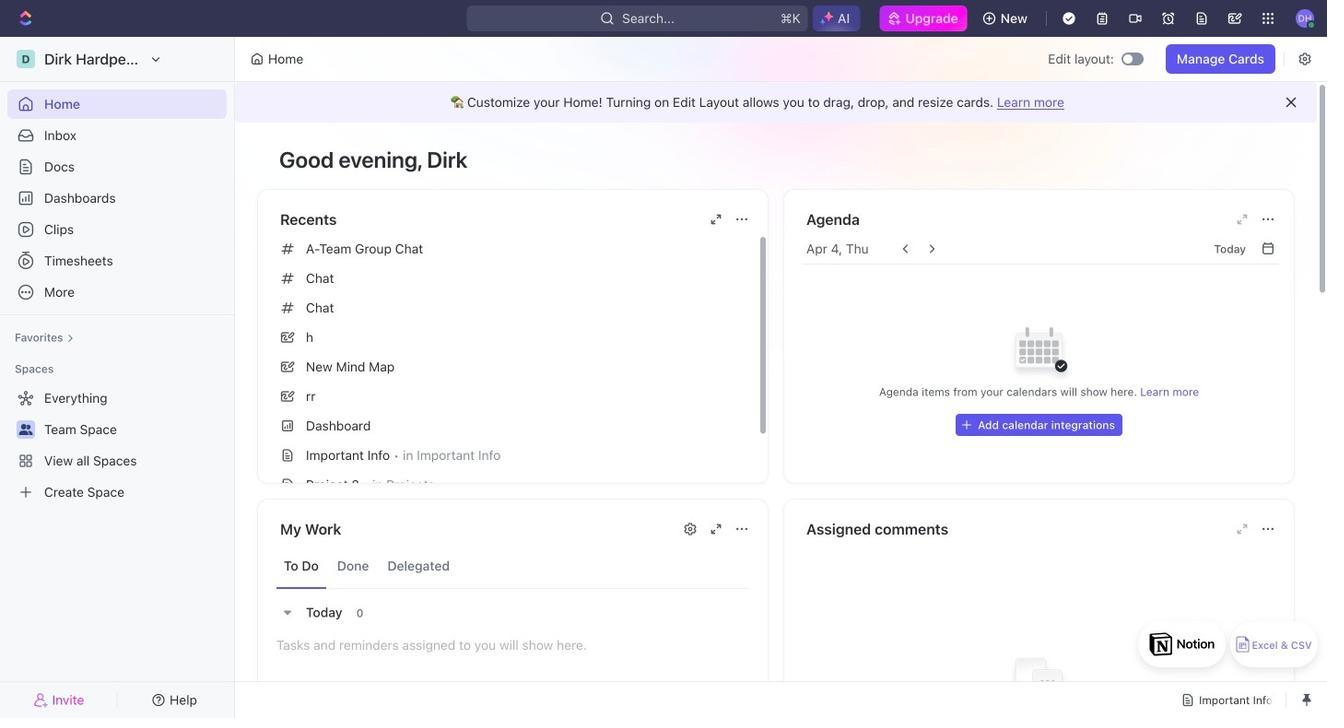 Task type: locate. For each thing, give the bounding box(es) containing it.
tab list
[[277, 544, 749, 589]]

tree inside sidebar navigation
[[7, 383, 227, 507]]

alert
[[235, 82, 1317, 123]]

tree
[[7, 383, 227, 507]]



Task type: describe. For each thing, give the bounding box(es) containing it.
user group image
[[19, 424, 33, 435]]

dirk hardpeck's workspace, , element
[[17, 50, 35, 68]]

invite user image
[[34, 692, 48, 708]]

sidebar navigation
[[0, 37, 239, 718]]



Task type: vqa. For each thing, say whether or not it's contained in the screenshot.
alert
yes



